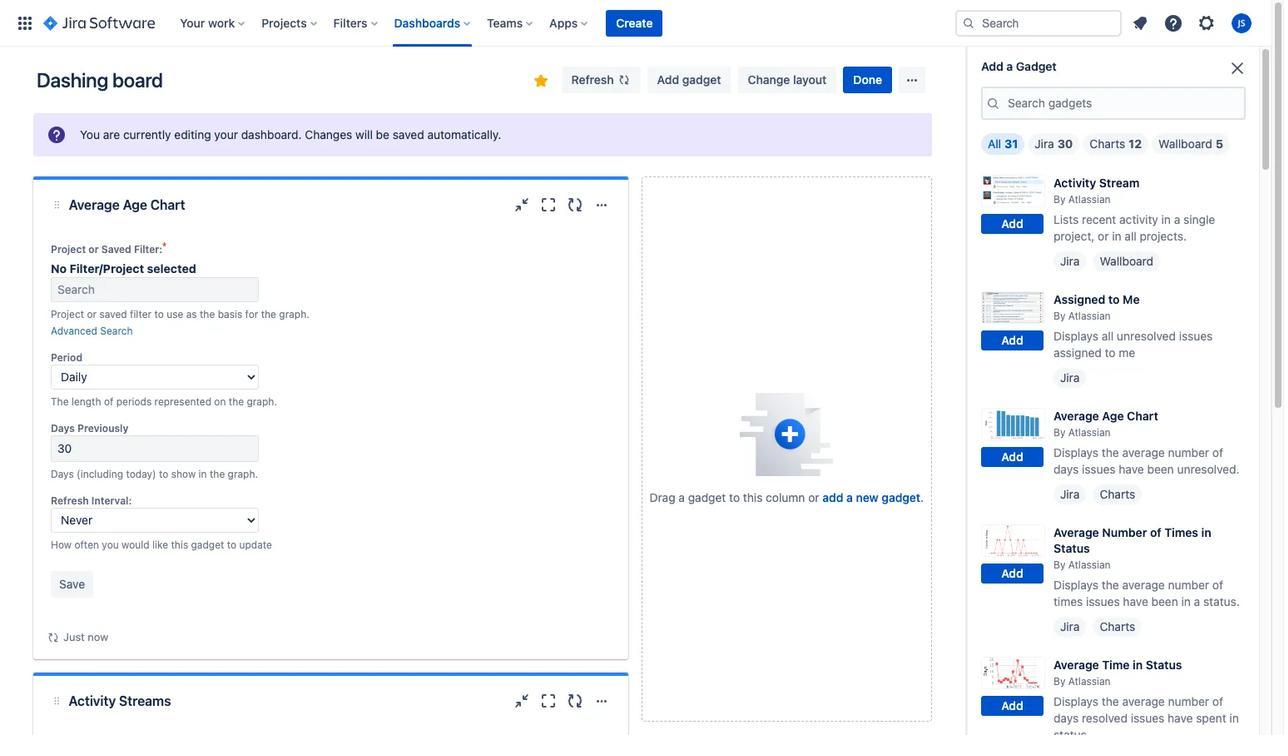 Task type: describe. For each thing, give the bounding box(es) containing it.
jira for average number of times in status
[[1061, 619, 1080, 634]]

chart for average age chart by atlassian displays the average number of days issues have been unresolved.
[[1127, 409, 1159, 423]]

the right on
[[229, 395, 244, 408]]

you
[[102, 539, 119, 551]]

age for average age chart by atlassian displays the average number of days issues have been unresolved.
[[1103, 409, 1124, 423]]

new
[[856, 490, 879, 504]]

.
[[921, 490, 924, 504]]

to left update
[[227, 539, 237, 551]]

jira for average age chart
[[1061, 487, 1080, 501]]

31
[[1005, 137, 1018, 151]]

the inside average time in status by atlassian displays the average number of days resolved issues have spent in status.
[[1102, 694, 1120, 708]]

use
[[167, 308, 183, 321]]

saved inside project or saved filter to use as the basis for the graph. advanced search
[[100, 308, 127, 321]]

stream
[[1100, 176, 1140, 190]]

add
[[823, 490, 844, 504]]

the inside the 'average age chart by atlassian displays the average number of days issues have been unresolved.'
[[1102, 445, 1120, 460]]

filters button
[[329, 10, 384, 36]]

in up projects.
[[1162, 212, 1171, 226]]

refresh activity streams image
[[565, 691, 585, 711]]

project or saved filter:
[[51, 243, 163, 256]]

filter
[[130, 308, 152, 321]]

refresh button
[[562, 67, 641, 93]]

days inside the 'average age chart by atlassian displays the average number of days issues have been unresolved.'
[[1054, 462, 1079, 476]]

maximize activity streams image
[[538, 691, 558, 711]]

length
[[72, 395, 101, 408]]

5
[[1216, 137, 1224, 151]]

change layout button
[[738, 67, 837, 93]]

this inside average age chart region
[[171, 539, 188, 551]]

be
[[376, 127, 390, 142]]

like
[[152, 539, 168, 551]]

issues inside average number of times in status by atlassian displays the average number of times issues have been in a status.
[[1087, 594, 1120, 609]]

average inside the 'average age chart by atlassian displays the average number of days issues have been unresolved.'
[[1123, 445, 1165, 460]]

the right show
[[210, 468, 225, 480]]

create button
[[606, 10, 663, 36]]

activity stream by atlassian lists recent activity in a single project, or in all projects.
[[1054, 176, 1216, 243]]

single
[[1184, 212, 1216, 226]]

filter:
[[134, 243, 163, 256]]

me
[[1123, 292, 1140, 306]]

of inside average time in status by atlassian displays the average number of days resolved issues have spent in status.
[[1213, 694, 1224, 708]]

selected
[[147, 261, 196, 276]]

atlassian inside 'activity stream by atlassian lists recent activity in a single project, or in all projects.'
[[1069, 193, 1111, 206]]

as
[[186, 308, 197, 321]]

resolved
[[1082, 711, 1128, 725]]

your
[[214, 127, 238, 142]]

wallboard for wallboard
[[1100, 254, 1154, 268]]

or left saved
[[89, 243, 99, 256]]

jira for activity stream
[[1061, 254, 1080, 268]]

days previously
[[51, 422, 129, 435]]

automatically.
[[428, 127, 502, 142]]

you
[[80, 127, 100, 142]]

number
[[1103, 525, 1148, 539]]

column
[[766, 490, 805, 504]]

times
[[1054, 594, 1083, 609]]

status inside average time in status by atlassian displays the average number of days resolved issues have spent in status.
[[1146, 658, 1183, 672]]

number inside average number of times in status by atlassian displays the average number of times issues have been in a status.
[[1169, 578, 1210, 592]]

the right for
[[261, 308, 276, 321]]

activity for activity streams
[[69, 694, 116, 709]]

drag a gadget to this column or add a new gadget .
[[650, 490, 924, 504]]

dashing board
[[37, 68, 163, 92]]

a right add
[[847, 490, 853, 504]]

now
[[88, 630, 108, 644]]

project for project or saved filter to use as the basis for the graph. advanced search
[[51, 308, 84, 321]]

to left 'me'
[[1109, 292, 1120, 306]]

days (including today) to show in the graph.
[[51, 468, 258, 480]]

add for average number of times in status
[[1002, 567, 1024, 581]]

dashboards
[[394, 15, 461, 30]]

jira 30
[[1035, 137, 1073, 151]]

banner containing your work
[[0, 0, 1272, 47]]

just now
[[63, 630, 108, 644]]

average inside average time in status by atlassian displays the average number of days resolved issues have spent in status.
[[1123, 694, 1165, 708]]

activity stream image
[[982, 175, 1046, 208]]

average for average age chart
[[69, 197, 120, 212]]

assigned
[[1054, 345, 1102, 360]]

search field inside banner
[[956, 10, 1122, 36]]

times
[[1165, 525, 1199, 539]]

no filter/project selected
[[51, 261, 196, 276]]

the
[[51, 395, 69, 408]]

by inside 'activity stream by atlassian lists recent activity in a single project, or in all projects.'
[[1054, 193, 1066, 206]]

gadget right drag
[[688, 490, 726, 504]]

by inside average time in status by atlassian displays the average number of days resolved issues have spent in status.
[[1054, 675, 1066, 688]]

more actions for activity streams gadget image
[[592, 691, 612, 711]]

period
[[51, 351, 82, 364]]

add right refresh icon
[[657, 72, 679, 87]]

settings image
[[1197, 13, 1217, 33]]

dashboards button
[[389, 10, 477, 36]]

to left the column
[[729, 490, 740, 504]]

Search gadgets field
[[1003, 88, 1245, 118]]

your work button
[[175, 10, 252, 36]]

atlassian inside assigned to me by atlassian displays all unresolved issues assigned to me
[[1069, 310, 1111, 322]]

refresh image
[[617, 73, 631, 87]]

add for average time in status
[[1002, 699, 1024, 713]]

been inside average number of times in status by atlassian displays the average number of times issues have been in a status.
[[1152, 594, 1179, 609]]

activity
[[1120, 212, 1159, 226]]

wallboard for wallboard 5
[[1159, 137, 1213, 151]]

1 horizontal spatial this
[[743, 490, 763, 504]]

saved
[[101, 243, 131, 256]]

in right spent
[[1230, 711, 1240, 725]]

project or saved filter to use as the basis for the graph. advanced search
[[51, 308, 310, 337]]

dashing
[[37, 68, 108, 92]]

layout
[[793, 72, 827, 87]]

gadget inside button
[[683, 72, 721, 87]]

displays inside the 'average age chart by atlassian displays the average number of days issues have been unresolved.'
[[1054, 445, 1099, 460]]

average inside average number of times in status by atlassian displays the average number of times issues have been in a status.
[[1123, 578, 1165, 592]]

show
[[171, 468, 196, 480]]

of inside average age chart region
[[104, 395, 114, 408]]

Days Previously text field
[[51, 435, 259, 462]]

changes
[[305, 127, 352, 142]]

streams
[[119, 694, 171, 709]]

all 31
[[988, 137, 1018, 151]]

average for average number of times in status by atlassian displays the average number of times issues have been in a status.
[[1054, 525, 1100, 539]]

30
[[1058, 137, 1073, 151]]

all inside 'activity stream by atlassian lists recent activity in a single project, or in all projects.'
[[1125, 229, 1137, 243]]

advanced search link
[[51, 325, 133, 337]]

the length of periods represented on the graph.
[[51, 395, 277, 408]]

in inside average age chart region
[[199, 468, 207, 480]]

or inside 'activity stream by atlassian lists recent activity in a single project, or in all projects.'
[[1098, 229, 1109, 243]]

add button for displays the average number of days issues have been unresolved.
[[982, 447, 1044, 467]]

teams button
[[482, 10, 540, 36]]

a left the gadget
[[1007, 59, 1013, 73]]

have inside the 'average age chart by atlassian displays the average number of days issues have been unresolved.'
[[1119, 462, 1145, 476]]

unresolved
[[1117, 329, 1176, 343]]

add gadget button
[[647, 67, 731, 93]]

to left me
[[1105, 345, 1116, 360]]

average age chart by atlassian displays the average number of days issues have been unresolved.
[[1054, 409, 1240, 476]]

just
[[63, 630, 85, 644]]

activity streams
[[69, 694, 171, 709]]

time
[[1103, 658, 1130, 672]]

gadget inside average age chart region
[[191, 539, 224, 551]]

projects
[[262, 15, 307, 30]]

add a new gadget button
[[823, 489, 921, 506]]

add gadget
[[657, 72, 721, 87]]

jira for assigned to me
[[1061, 370, 1080, 385]]

project for project or saved filter:
[[51, 243, 86, 256]]

for
[[245, 308, 258, 321]]

currently
[[123, 127, 171, 142]]

atlassian inside the 'average age chart by atlassian displays the average number of days issues have been unresolved.'
[[1069, 426, 1111, 439]]



Task type: vqa. For each thing, say whether or not it's contained in the screenshot.


Task type: locate. For each thing, give the bounding box(es) containing it.
periods
[[116, 395, 152, 408]]

refresh for refresh interval:
[[51, 495, 89, 507]]

3 add button from the top
[[982, 447, 1044, 467]]

1 vertical spatial days
[[1054, 711, 1079, 725]]

maximize average age chart image
[[538, 195, 558, 215]]

1 horizontal spatial status
[[1146, 658, 1183, 672]]

atlassian inside average time in status by atlassian displays the average number of days resolved issues have spent in status.
[[1069, 675, 1111, 688]]

none submit inside average age chart region
[[51, 571, 93, 598]]

are
[[103, 127, 120, 142]]

or up advanced search 'link'
[[87, 308, 97, 321]]

1 horizontal spatial search field
[[956, 10, 1122, 36]]

1 vertical spatial refresh
[[51, 495, 89, 507]]

activity up 'lists'
[[1054, 176, 1097, 190]]

apps button
[[545, 10, 595, 36]]

been
[[1148, 462, 1174, 476], [1152, 594, 1179, 609]]

gadget right like
[[191, 539, 224, 551]]

number up spent
[[1169, 694, 1210, 708]]

1 vertical spatial wallboard
[[1100, 254, 1154, 268]]

average
[[69, 197, 120, 212], [1054, 409, 1100, 423], [1054, 525, 1100, 539], [1054, 658, 1100, 672]]

notifications image
[[1131, 13, 1151, 33]]

issues inside assigned to me by atlassian displays all unresolved issues assigned to me
[[1180, 329, 1213, 343]]

1 add button from the top
[[982, 214, 1044, 234]]

search field up the gadget
[[956, 10, 1122, 36]]

banner
[[0, 0, 1272, 47]]

1 average from the top
[[1123, 445, 1165, 460]]

1 vertical spatial age
[[1103, 409, 1124, 423]]

average inside average number of times in status by atlassian displays the average number of times issues have been in a status.
[[1054, 525, 1100, 539]]

by inside the 'average age chart by atlassian displays the average number of days issues have been unresolved.'
[[1054, 426, 1066, 439]]

refresh inside button
[[572, 72, 614, 87]]

add a gadget
[[982, 59, 1057, 73]]

0 vertical spatial number
[[1169, 445, 1210, 460]]

represented
[[154, 395, 211, 408]]

this left the column
[[743, 490, 763, 504]]

0 vertical spatial this
[[743, 490, 763, 504]]

add button for lists recent activity in a single project, or in all projects.
[[982, 214, 1044, 234]]

all down activity
[[1125, 229, 1137, 243]]

1 horizontal spatial age
[[1103, 409, 1124, 423]]

average down number
[[1123, 578, 1165, 592]]

average for average time in status by atlassian displays the average number of days resolved issues have spent in status.
[[1054, 658, 1100, 672]]

projects.
[[1140, 229, 1187, 243]]

average left time
[[1054, 658, 1100, 672]]

0 vertical spatial status.
[[1204, 594, 1240, 609]]

days down "the"
[[51, 422, 75, 435]]

average number of times in status image
[[982, 524, 1046, 557]]

today)
[[126, 468, 156, 480]]

average up resolved
[[1123, 694, 1165, 708]]

me
[[1119, 345, 1136, 360]]

0 vertical spatial refresh
[[572, 72, 614, 87]]

average inside the 'average age chart by atlassian displays the average number of days issues have been unresolved.'
[[1054, 409, 1100, 423]]

0 horizontal spatial saved
[[100, 308, 127, 321]]

add button for displays the average number of times issues have been in a status.
[[982, 564, 1044, 584]]

add for activity stream
[[1002, 217, 1024, 231]]

12
[[1129, 137, 1142, 151]]

status. inside average time in status by atlassian displays the average number of days resolved issues have spent in status.
[[1054, 728, 1090, 735]]

1 horizontal spatial status.
[[1204, 594, 1240, 609]]

in right time
[[1133, 658, 1143, 672]]

age down me
[[1103, 409, 1124, 423]]

average inside average time in status by atlassian displays the average number of days resolved issues have spent in status.
[[1054, 658, 1100, 672]]

add down average number of times in status image in the right of the page
[[1002, 567, 1024, 581]]

displays inside assigned to me by atlassian displays all unresolved issues assigned to me
[[1054, 329, 1099, 343]]

1 vertical spatial have
[[1124, 594, 1149, 609]]

activity
[[1054, 176, 1097, 190], [69, 694, 116, 709]]

0 vertical spatial days
[[51, 422, 75, 435]]

all up assigned
[[1102, 329, 1114, 343]]

days for days previously
[[51, 422, 75, 435]]

search field inside average age chart region
[[51, 277, 259, 302]]

days
[[51, 422, 75, 435], [51, 468, 74, 480]]

0 vertical spatial been
[[1148, 462, 1174, 476]]

have up number
[[1119, 462, 1145, 476]]

5 by from the top
[[1054, 675, 1066, 688]]

filters
[[334, 15, 368, 30]]

interval:
[[91, 495, 132, 507]]

often
[[74, 539, 99, 551]]

a inside 'activity stream by atlassian lists recent activity in a single project, or in all projects.'
[[1175, 212, 1181, 226]]

charts 12
[[1090, 137, 1142, 151]]

this
[[743, 490, 763, 504], [171, 539, 188, 551]]

have
[[1119, 462, 1145, 476], [1124, 594, 1149, 609], [1168, 711, 1193, 725]]

average age chart region
[[47, 230, 615, 646]]

add down assigned to me image
[[1002, 333, 1024, 348]]

4 add button from the top
[[982, 564, 1044, 584]]

0 vertical spatial search field
[[956, 10, 1122, 36]]

1 horizontal spatial chart
[[1127, 409, 1159, 423]]

help image
[[1164, 13, 1184, 33]]

4 by from the top
[[1054, 559, 1066, 571]]

to left show
[[159, 468, 169, 480]]

have inside average number of times in status by atlassian displays the average number of times issues have been in a status.
[[1124, 594, 1149, 609]]

1 horizontal spatial all
[[1125, 229, 1137, 243]]

or inside project or saved filter to use as the basis for the graph. advanced search
[[87, 308, 97, 321]]

2 atlassian from the top
[[1069, 310, 1111, 322]]

atlassian up recent
[[1069, 193, 1111, 206]]

add down average time in status image at bottom
[[1002, 699, 1024, 713]]

the right as
[[200, 308, 215, 321]]

average age chart
[[69, 197, 185, 212]]

projects button
[[257, 10, 324, 36]]

to left use
[[154, 308, 164, 321]]

issues right unresolved
[[1180, 329, 1213, 343]]

atlassian right average age chart image
[[1069, 426, 1111, 439]]

done link
[[844, 67, 893, 93]]

all
[[1125, 229, 1137, 243], [1102, 329, 1114, 343]]

atlassian up times
[[1069, 559, 1111, 571]]

2 add button from the top
[[982, 331, 1044, 351]]

average age chart image
[[982, 408, 1046, 441]]

average left number
[[1054, 525, 1100, 539]]

number up unresolved.
[[1169, 445, 1210, 460]]

graph. for the length of periods represented on the graph.
[[247, 395, 277, 408]]

add button down average number of times in status image in the right of the page
[[982, 564, 1044, 584]]

0 horizontal spatial this
[[171, 539, 188, 551]]

0 vertical spatial have
[[1119, 462, 1145, 476]]

editing
[[174, 127, 211, 142]]

no
[[51, 261, 67, 276]]

days inside average time in status by atlassian displays the average number of days resolved issues have spent in status.
[[1054, 711, 1079, 725]]

change
[[748, 72, 790, 87]]

1 horizontal spatial saved
[[393, 127, 424, 142]]

project up advanced
[[51, 308, 84, 321]]

in right times on the right bottom of page
[[1202, 525, 1212, 539]]

number inside the 'average age chart by atlassian displays the average number of days issues have been unresolved.'
[[1169, 445, 1210, 460]]

board
[[112, 68, 163, 92]]

the inside average number of times in status by atlassian displays the average number of times issues have been in a status.
[[1102, 578, 1120, 592]]

graph. right on
[[247, 395, 277, 408]]

0 horizontal spatial refresh
[[51, 495, 89, 507]]

average up project or saved filter:
[[69, 197, 120, 212]]

add button
[[982, 214, 1044, 234], [982, 331, 1044, 351], [982, 447, 1044, 467], [982, 564, 1044, 584], [982, 696, 1044, 716]]

average down assigned
[[1054, 409, 1100, 423]]

create
[[616, 15, 653, 30]]

saved right be on the top
[[393, 127, 424, 142]]

1 vertical spatial status.
[[1054, 728, 1090, 735]]

3 by from the top
[[1054, 426, 1066, 439]]

2 vertical spatial have
[[1168, 711, 1193, 725]]

0 horizontal spatial status
[[1054, 541, 1090, 555]]

average for average age chart by atlassian displays the average number of days issues have been unresolved.
[[1054, 409, 1100, 423]]

all
[[988, 137, 1002, 151]]

3 atlassian from the top
[[1069, 426, 1111, 439]]

add button down assigned to me image
[[982, 331, 1044, 351]]

3 number from the top
[[1169, 694, 1210, 708]]

to inside project or saved filter to use as the basis for the graph. advanced search
[[154, 308, 164, 321]]

add down activity stream image
[[1002, 217, 1024, 231]]

the up resolved
[[1102, 694, 1120, 708]]

refresh for refresh
[[572, 72, 614, 87]]

by inside assigned to me by atlassian displays all unresolved issues assigned to me
[[1054, 310, 1066, 322]]

0 vertical spatial charts
[[1090, 137, 1126, 151]]

charts for number
[[1100, 619, 1136, 634]]

1 vertical spatial project
[[51, 308, 84, 321]]

a down times on the right bottom of page
[[1194, 594, 1201, 609]]

1 days from the top
[[51, 422, 75, 435]]

0 vertical spatial age
[[123, 197, 147, 212]]

0 vertical spatial status
[[1054, 541, 1090, 555]]

your work
[[180, 15, 235, 30]]

refresh average age chart image
[[565, 195, 585, 215]]

average number of times in status by atlassian displays the average number of times issues have been in a status.
[[1054, 525, 1240, 609]]

graph. right for
[[279, 308, 310, 321]]

1 displays from the top
[[1054, 329, 1099, 343]]

charts left 12
[[1090, 137, 1126, 151]]

charts for age
[[1100, 487, 1136, 501]]

refresh inside average age chart region
[[51, 495, 89, 507]]

0 horizontal spatial status.
[[1054, 728, 1090, 735]]

1 number from the top
[[1169, 445, 1210, 460]]

by right average time in status image at bottom
[[1054, 675, 1066, 688]]

None submit
[[51, 571, 93, 598]]

days for days (including today) to show in the graph.
[[51, 468, 74, 480]]

have inside average time in status by atlassian displays the average number of days resolved issues have spent in status.
[[1168, 711, 1193, 725]]

4 displays from the top
[[1054, 694, 1099, 708]]

activity inside 'activity stream by atlassian lists recent activity in a single project, or in all projects.'
[[1054, 176, 1097, 190]]

in
[[1162, 212, 1171, 226], [1113, 229, 1122, 243], [199, 468, 207, 480], [1202, 525, 1212, 539], [1182, 594, 1191, 609], [1133, 658, 1143, 672], [1230, 711, 1240, 725]]

by
[[1054, 193, 1066, 206], [1054, 310, 1066, 322], [1054, 426, 1066, 439], [1054, 559, 1066, 571], [1054, 675, 1066, 688]]

atlassian inside average number of times in status by atlassian displays the average number of times issues have been in a status.
[[1069, 559, 1111, 571]]

search field down selected
[[51, 277, 259, 302]]

0 vertical spatial average
[[1123, 445, 1165, 460]]

of
[[104, 395, 114, 408], [1213, 445, 1224, 460], [1151, 525, 1162, 539], [1213, 578, 1224, 592], [1213, 694, 1224, 708]]

1 vertical spatial charts
[[1100, 487, 1136, 501]]

average time in status image
[[982, 657, 1046, 690]]

2 vertical spatial number
[[1169, 694, 1210, 708]]

will
[[356, 127, 373, 142]]

would
[[122, 539, 150, 551]]

add button down average age chart image
[[982, 447, 1044, 467]]

on
[[214, 395, 226, 408]]

1 vertical spatial number
[[1169, 578, 1210, 592]]

by right average age chart image
[[1054, 426, 1066, 439]]

basis
[[218, 308, 242, 321]]

graph. inside project or saved filter to use as the basis for the graph. advanced search
[[279, 308, 310, 321]]

0 vertical spatial graph.
[[279, 308, 310, 321]]

1 vertical spatial saved
[[100, 308, 127, 321]]

unresolved.
[[1178, 462, 1240, 476]]

2 displays from the top
[[1054, 445, 1099, 460]]

graph. right show
[[228, 468, 258, 480]]

activity for activity stream by atlassian lists recent activity in a single project, or in all projects.
[[1054, 176, 1097, 190]]

number inside average time in status by atlassian displays the average number of days resolved issues have spent in status.
[[1169, 694, 1210, 708]]

add gadget img image
[[740, 393, 834, 476]]

or left add
[[809, 490, 820, 504]]

the up number
[[1102, 445, 1120, 460]]

gadget left change
[[683, 72, 721, 87]]

(including
[[77, 468, 123, 480]]

refresh interval:
[[51, 495, 132, 507]]

4 atlassian from the top
[[1069, 559, 1111, 571]]

add down average age chart image
[[1002, 450, 1024, 464]]

by inside average number of times in status by atlassian displays the average number of times issues have been in a status.
[[1054, 559, 1066, 571]]

teams
[[487, 15, 523, 30]]

more dashboard actions image
[[902, 70, 922, 90]]

1 vertical spatial status
[[1146, 658, 1183, 672]]

jira software image
[[43, 13, 155, 33], [43, 13, 155, 33]]

1 project from the top
[[51, 243, 86, 256]]

1 vertical spatial activity
[[69, 694, 116, 709]]

0 horizontal spatial search field
[[51, 277, 259, 302]]

been left unresolved.
[[1148, 462, 1174, 476]]

assigned
[[1054, 292, 1106, 306]]

0 horizontal spatial activity
[[69, 694, 116, 709]]

2 project from the top
[[51, 308, 84, 321]]

1 by from the top
[[1054, 193, 1066, 206]]

how often you would like this gadget to update
[[51, 539, 272, 551]]

saved
[[393, 127, 424, 142], [100, 308, 127, 321]]

age inside the 'average age chart by atlassian displays the average number of days issues have been unresolved.'
[[1103, 409, 1124, 423]]

0 horizontal spatial age
[[123, 197, 147, 212]]

1 vertical spatial been
[[1152, 594, 1179, 609]]

3 displays from the top
[[1054, 578, 1099, 592]]

1 days from the top
[[1054, 462, 1079, 476]]

add left the gadget
[[982, 59, 1004, 73]]

activity left streams
[[69, 694, 116, 709]]

5 atlassian from the top
[[1069, 675, 1111, 688]]

in down times on the right bottom of page
[[1182, 594, 1191, 609]]

add
[[982, 59, 1004, 73], [657, 72, 679, 87], [1002, 217, 1024, 231], [1002, 333, 1024, 348], [1002, 450, 1024, 464], [1002, 567, 1024, 581], [1002, 699, 1024, 713]]

2 number from the top
[[1169, 578, 1210, 592]]

assigned to me image
[[982, 291, 1046, 324]]

minimize average age chart image
[[512, 195, 532, 215]]

gadget right new
[[882, 490, 921, 504]]

wallboard left 5
[[1159, 137, 1213, 151]]

2 vertical spatial charts
[[1100, 619, 1136, 634]]

been inside the 'average age chart by atlassian displays the average number of days issues have been unresolved.'
[[1148, 462, 1174, 476]]

of inside the 'average age chart by atlassian displays the average number of days issues have been unresolved.'
[[1213, 445, 1224, 460]]

by down the assigned
[[1054, 310, 1066, 322]]

1 horizontal spatial refresh
[[572, 72, 614, 87]]

add button for displays the average number of days resolved issues have spent in status.
[[982, 696, 1044, 716]]

this right like
[[171, 539, 188, 551]]

0 horizontal spatial all
[[1102, 329, 1114, 343]]

project up no
[[51, 243, 86, 256]]

days
[[1054, 462, 1079, 476], [1054, 711, 1079, 725]]

charts up time
[[1100, 619, 1136, 634]]

by up times
[[1054, 559, 1066, 571]]

status right time
[[1146, 658, 1183, 672]]

2 vertical spatial average
[[1123, 694, 1165, 708]]

graph. for days (including today) to show in the graph.
[[228, 468, 258, 480]]

0 vertical spatial days
[[1054, 462, 1079, 476]]

chart inside the 'average age chart by atlassian displays the average number of days issues have been unresolved.'
[[1127, 409, 1159, 423]]

Search field
[[956, 10, 1122, 36], [51, 277, 259, 302]]

age up filter:
[[123, 197, 147, 212]]

search image
[[962, 16, 976, 30]]

chart down me
[[1127, 409, 1159, 423]]

refresh left refresh icon
[[572, 72, 614, 87]]

0 horizontal spatial wallboard
[[1100, 254, 1154, 268]]

1 vertical spatial graph.
[[247, 395, 277, 408]]

0 vertical spatial saved
[[393, 127, 424, 142]]

2 by from the top
[[1054, 310, 1066, 322]]

1 atlassian from the top
[[1069, 193, 1111, 206]]

change layout
[[748, 72, 827, 87]]

atlassian down the assigned
[[1069, 310, 1111, 322]]

0 horizontal spatial chart
[[150, 197, 185, 212]]

1 vertical spatial days
[[51, 468, 74, 480]]

advanced
[[51, 325, 97, 337]]

issues inside the 'average age chart by atlassian displays the average number of days issues have been unresolved.'
[[1082, 462, 1116, 476]]

spent
[[1197, 711, 1227, 725]]

have up time
[[1124, 594, 1149, 609]]

a inside average number of times in status by atlassian displays the average number of times issues have been in a status.
[[1194, 594, 1201, 609]]

add for assigned to me
[[1002, 333, 1024, 348]]

search
[[100, 325, 133, 337]]

2 average from the top
[[1123, 578, 1165, 592]]

0 vertical spatial activity
[[1054, 176, 1097, 190]]

1 horizontal spatial wallboard
[[1159, 137, 1213, 151]]

filter/project
[[70, 261, 144, 276]]

1 vertical spatial all
[[1102, 329, 1114, 343]]

2 days from the top
[[51, 468, 74, 480]]

work
[[208, 15, 235, 30]]

lists
[[1054, 212, 1079, 226]]

issues right times
[[1087, 594, 1120, 609]]

2 days from the top
[[1054, 711, 1079, 725]]

your profile and settings image
[[1232, 13, 1252, 33]]

an arrow curved in a circular way on the button that refreshes the dashboard image
[[47, 631, 60, 644]]

chart for average age chart
[[150, 197, 185, 212]]

the down number
[[1102, 578, 1120, 592]]

0 vertical spatial all
[[1125, 229, 1137, 243]]

been down times on the right bottom of page
[[1152, 594, 1179, 609]]

close icon image
[[1228, 58, 1248, 78]]

average
[[1123, 445, 1165, 460], [1123, 578, 1165, 592], [1123, 694, 1165, 708]]

saved up search
[[100, 308, 127, 321]]

add button down average time in status image at bottom
[[982, 696, 1044, 716]]

days left (including
[[51, 468, 74, 480]]

or down recent
[[1098, 229, 1109, 243]]

status.
[[1204, 594, 1240, 609], [1054, 728, 1090, 735]]

previously
[[78, 422, 129, 435]]

assigned to me by atlassian displays all unresolved issues assigned to me
[[1054, 292, 1213, 360]]

add button down activity stream image
[[982, 214, 1044, 234]]

status inside average number of times in status by atlassian displays the average number of times issues have been in a status.
[[1054, 541, 1090, 555]]

project inside project or saved filter to use as the basis for the graph. advanced search
[[51, 308, 84, 321]]

1 vertical spatial search field
[[51, 277, 259, 302]]

5 add button from the top
[[982, 696, 1044, 716]]

issues inside average time in status by atlassian displays the average number of days resolved issues have spent in status.
[[1131, 711, 1165, 725]]

0 vertical spatial project
[[51, 243, 86, 256]]

in down recent
[[1113, 229, 1122, 243]]

displays inside average time in status by atlassian displays the average number of days resolved issues have spent in status.
[[1054, 694, 1099, 708]]

0 vertical spatial chart
[[150, 197, 185, 212]]

refresh down (including
[[51, 495, 89, 507]]

all inside assigned to me by atlassian displays all unresolved issues assigned to me
[[1102, 329, 1114, 343]]

2 vertical spatial graph.
[[228, 468, 258, 480]]

number
[[1169, 445, 1210, 460], [1169, 578, 1210, 592], [1169, 694, 1210, 708]]

primary element
[[10, 0, 956, 46]]

atlassian down time
[[1069, 675, 1111, 688]]

age for average age chart
[[123, 197, 147, 212]]

status up times
[[1054, 541, 1090, 555]]

in right show
[[199, 468, 207, 480]]

a right drag
[[679, 490, 685, 504]]

a
[[1007, 59, 1013, 73], [1175, 212, 1181, 226], [679, 490, 685, 504], [847, 490, 853, 504], [1194, 594, 1201, 609]]

issues right resolved
[[1131, 711, 1165, 725]]

star dashing board image
[[531, 71, 551, 91]]

graph.
[[279, 308, 310, 321], [247, 395, 277, 408], [228, 468, 258, 480]]

dashboard.
[[241, 127, 302, 142]]

wallboard 5
[[1159, 137, 1224, 151]]

wallboard up 'me'
[[1100, 254, 1154, 268]]

a up projects.
[[1175, 212, 1181, 226]]

0 vertical spatial wallboard
[[1159, 137, 1213, 151]]

displays inside average number of times in status by atlassian displays the average number of times issues have been in a status.
[[1054, 578, 1099, 592]]

1 vertical spatial chart
[[1127, 409, 1159, 423]]

1 vertical spatial average
[[1123, 578, 1165, 592]]

atlassian
[[1069, 193, 1111, 206], [1069, 310, 1111, 322], [1069, 426, 1111, 439], [1069, 559, 1111, 571], [1069, 675, 1111, 688]]

more actions for average age chart gadget image
[[592, 195, 612, 215]]

how
[[51, 539, 72, 551]]

add for average age chart
[[1002, 450, 1024, 464]]

add button for displays all unresolved issues assigned to me
[[982, 331, 1044, 351]]

minimize activity streams image
[[512, 691, 532, 711]]

recent
[[1082, 212, 1117, 226]]

number down times on the right bottom of page
[[1169, 578, 1210, 592]]

have left spent
[[1168, 711, 1193, 725]]

chart up filter:
[[150, 197, 185, 212]]

1 vertical spatial this
[[171, 539, 188, 551]]

appswitcher icon image
[[15, 13, 35, 33]]

status. inside average number of times in status by atlassian displays the average number of times issues have been in a status.
[[1204, 594, 1240, 609]]

charts up number
[[1100, 487, 1136, 501]]

1 horizontal spatial activity
[[1054, 176, 1097, 190]]

3 average from the top
[[1123, 694, 1165, 708]]



